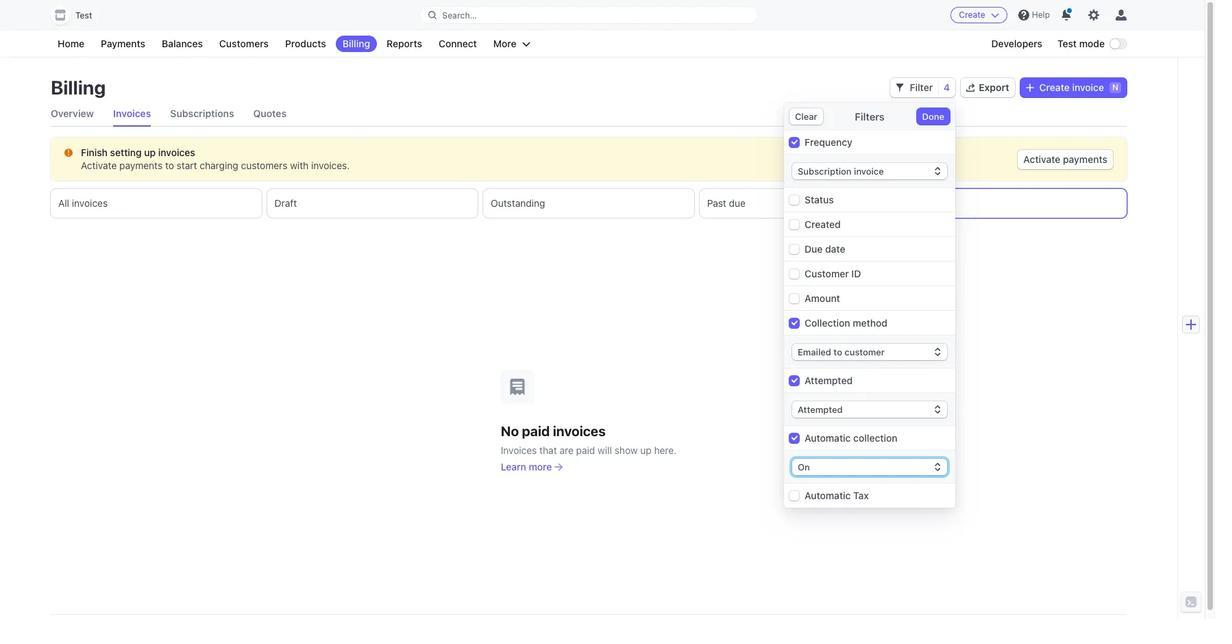 Task type: describe. For each thing, give the bounding box(es) containing it.
overview link
[[51, 101, 94, 126]]

customers
[[219, 38, 269, 49]]

invoices inside button
[[72, 197, 108, 209]]

subscriptions link
[[170, 101, 234, 126]]

help
[[1032, 10, 1050, 20]]

quotes link
[[253, 101, 287, 126]]

past due
[[707, 197, 746, 209]]

all
[[58, 197, 69, 209]]

reports
[[387, 38, 422, 49]]

export button
[[961, 78, 1015, 97]]

create button
[[951, 7, 1007, 23]]

payments
[[101, 38, 145, 49]]

customers link
[[212, 36, 275, 52]]

attempted
[[805, 375, 853, 387]]

all invoices
[[58, 197, 108, 209]]

n
[[1112, 82, 1118, 93]]

invoices that are paid will show up here.
[[501, 444, 677, 456]]

automatic for automatic collection
[[805, 432, 851, 444]]

quotes
[[253, 108, 287, 119]]

here.
[[654, 444, 677, 456]]

svg image for create invoice
[[1026, 84, 1034, 92]]

more
[[493, 38, 517, 49]]

finish
[[81, 147, 108, 158]]

billing link
[[336, 36, 377, 52]]

invoices.
[[311, 160, 350, 171]]

1 horizontal spatial up
[[640, 444, 652, 456]]

due date
[[805, 243, 845, 255]]

show
[[615, 444, 638, 456]]

payments link
[[94, 36, 152, 52]]

balances link
[[155, 36, 210, 52]]

create for create invoice
[[1039, 82, 1070, 93]]

home link
[[51, 36, 91, 52]]

developers
[[991, 38, 1042, 49]]

home
[[58, 38, 84, 49]]

invoices for invoices that are paid will show up here.
[[501, 444, 537, 456]]

notifications image
[[1061, 10, 1072, 21]]

id
[[851, 268, 861, 280]]

all invoices button
[[51, 189, 262, 218]]

with
[[290, 160, 309, 171]]

invoices for invoices
[[113, 108, 151, 119]]

frequency
[[805, 136, 852, 148]]

invoice
[[1072, 82, 1104, 93]]

more button
[[486, 36, 537, 52]]

up inside finish setting up invoices activate payments to start charging customers with invoices.
[[144, 147, 156, 158]]

done button
[[917, 108, 950, 125]]

clear
[[795, 111, 817, 122]]

payments inside finish setting up invoices activate payments to start charging customers with invoices.
[[119, 160, 163, 171]]

test button
[[51, 5, 106, 25]]

tab list containing overview
[[51, 101, 1127, 127]]

finish setting up invoices activate payments to start charging customers with invoices.
[[81, 147, 350, 171]]

test mode
[[1057, 38, 1105, 49]]

learn more link
[[501, 460, 563, 474]]

collection
[[805, 317, 850, 329]]

done
[[922, 111, 944, 122]]

billing inside 'link'
[[342, 38, 370, 49]]

Search… text field
[[420, 7, 757, 24]]

due
[[805, 243, 823, 255]]

past
[[707, 197, 726, 209]]

will
[[598, 444, 612, 456]]

4
[[944, 82, 950, 93]]



Task type: locate. For each thing, give the bounding box(es) containing it.
products
[[285, 38, 326, 49]]

automatic collection
[[805, 432, 898, 444]]

payments
[[1063, 154, 1108, 165], [119, 160, 163, 171]]

svg image
[[64, 149, 73, 157]]

connect link
[[432, 36, 484, 52]]

invoices
[[113, 108, 151, 119], [501, 444, 537, 456]]

0 horizontal spatial payments
[[119, 160, 163, 171]]

1 vertical spatial up
[[640, 444, 652, 456]]

customer
[[805, 268, 849, 280]]

Search… search field
[[420, 7, 757, 24]]

2 svg image from the left
[[1026, 84, 1034, 92]]

no paid invoices
[[501, 423, 606, 439]]

mode
[[1079, 38, 1105, 49]]

filter
[[910, 82, 933, 93]]

automatic left collection
[[805, 432, 851, 444]]

0 horizontal spatial activate
[[81, 160, 117, 171]]

paid
[[522, 423, 550, 439], [576, 444, 595, 456]]

activate inside finish setting up invoices activate payments to start charging customers with invoices.
[[81, 160, 117, 171]]

test for test mode
[[1057, 38, 1077, 49]]

0 vertical spatial invoices
[[158, 147, 195, 158]]

due
[[729, 197, 746, 209]]

overview
[[51, 108, 94, 119]]

test inside button
[[75, 10, 92, 21]]

activate inside activate payments link
[[1023, 154, 1061, 165]]

products link
[[278, 36, 333, 52]]

1 vertical spatial paid
[[576, 444, 595, 456]]

create for create
[[959, 10, 985, 20]]

automatic tax
[[805, 490, 869, 502]]

outstanding
[[491, 197, 545, 209]]

1 vertical spatial invoices
[[72, 197, 108, 209]]

filters
[[855, 110, 885, 123]]

1 horizontal spatial paid
[[576, 444, 595, 456]]

invoices up learn
[[501, 444, 537, 456]]

0 vertical spatial automatic
[[805, 432, 851, 444]]

1 horizontal spatial test
[[1057, 38, 1077, 49]]

up right setting
[[144, 147, 156, 158]]

create up developers link
[[959, 10, 985, 20]]

date
[[825, 243, 845, 255]]

clear button
[[790, 108, 823, 125]]

create
[[959, 10, 985, 20], [1039, 82, 1070, 93]]

0 horizontal spatial invoices
[[72, 197, 108, 209]]

invoices up invoices that are paid will show up here.
[[553, 423, 606, 439]]

search…
[[442, 10, 477, 20]]

paid right are
[[576, 444, 595, 456]]

svg image right export
[[1026, 84, 1034, 92]]

1 vertical spatial create
[[1039, 82, 1070, 93]]

reports link
[[380, 36, 429, 52]]

setting
[[110, 147, 142, 158]]

2 horizontal spatial invoices
[[553, 423, 606, 439]]

svg image for filter
[[896, 84, 904, 92]]

invoices link
[[113, 101, 151, 126]]

paid up "that"
[[522, 423, 550, 439]]

0 vertical spatial tab list
[[51, 101, 1127, 127]]

invoices inside finish setting up invoices activate payments to start charging customers with invoices.
[[158, 147, 195, 158]]

learn
[[501, 461, 526, 473]]

created
[[805, 219, 841, 230]]

up
[[144, 147, 156, 158], [640, 444, 652, 456]]

charging
[[200, 160, 238, 171]]

billing left reports
[[342, 38, 370, 49]]

0 horizontal spatial up
[[144, 147, 156, 158]]

svg image left filter
[[896, 84, 904, 92]]

1 horizontal spatial payments
[[1063, 154, 1108, 165]]

help button
[[1013, 4, 1055, 26]]

0 vertical spatial paid
[[522, 423, 550, 439]]

tax
[[853, 490, 869, 502]]

invoices right all
[[72, 197, 108, 209]]

create invoice
[[1039, 82, 1104, 93]]

0 horizontal spatial svg image
[[896, 84, 904, 92]]

method
[[853, 317, 888, 329]]

tab list
[[51, 101, 1127, 127], [51, 189, 1127, 218]]

customer id
[[805, 268, 861, 280]]

connect
[[439, 38, 477, 49]]

export
[[979, 82, 1009, 93]]

2 automatic from the top
[[805, 490, 851, 502]]

1 svg image from the left
[[896, 84, 904, 92]]

are
[[560, 444, 574, 456]]

automatic
[[805, 432, 851, 444], [805, 490, 851, 502]]

customers
[[241, 160, 287, 171]]

0 vertical spatial billing
[[342, 38, 370, 49]]

more
[[529, 461, 552, 473]]

1 vertical spatial test
[[1057, 38, 1077, 49]]

create left invoice
[[1039, 82, 1070, 93]]

activate payments
[[1023, 154, 1108, 165]]

outstanding button
[[483, 189, 694, 218]]

invoices inside tab list
[[113, 108, 151, 119]]

1 horizontal spatial activate
[[1023, 154, 1061, 165]]

svg image
[[896, 84, 904, 92], [1026, 84, 1034, 92]]

1 horizontal spatial invoices
[[158, 147, 195, 158]]

learn more
[[501, 461, 552, 473]]

draft
[[275, 197, 297, 209]]

past due button
[[700, 189, 910, 218]]

test for test
[[75, 10, 92, 21]]

developers link
[[984, 36, 1049, 52]]

activate payments link
[[1018, 150, 1113, 169]]

2 vertical spatial invoices
[[553, 423, 606, 439]]

up left here. on the right bottom
[[640, 444, 652, 456]]

1 vertical spatial automatic
[[805, 490, 851, 502]]

0 vertical spatial up
[[144, 147, 156, 158]]

create inside button
[[959, 10, 985, 20]]

invoices up to
[[158, 147, 195, 158]]

0 horizontal spatial paid
[[522, 423, 550, 439]]

test
[[75, 10, 92, 21], [1057, 38, 1077, 49]]

0 vertical spatial invoices
[[113, 108, 151, 119]]

0 vertical spatial test
[[75, 10, 92, 21]]

0 horizontal spatial test
[[75, 10, 92, 21]]

0 horizontal spatial invoices
[[113, 108, 151, 119]]

test up home
[[75, 10, 92, 21]]

tab list containing all invoices
[[51, 189, 1127, 218]]

invoices up setting
[[113, 108, 151, 119]]

1 vertical spatial invoices
[[501, 444, 537, 456]]

subscriptions
[[170, 108, 234, 119]]

automatic for automatic tax
[[805, 490, 851, 502]]

1 horizontal spatial svg image
[[1026, 84, 1034, 92]]

draft button
[[267, 189, 478, 218]]

billing up overview
[[51, 76, 106, 99]]

1 automatic from the top
[[805, 432, 851, 444]]

1 vertical spatial tab list
[[51, 189, 1127, 218]]

no
[[501, 423, 519, 439]]

collection method
[[805, 317, 888, 329]]

1 tab list from the top
[[51, 101, 1127, 127]]

start
[[177, 160, 197, 171]]

0 horizontal spatial billing
[[51, 76, 106, 99]]

amount
[[805, 293, 840, 304]]

that
[[539, 444, 557, 456]]

1 horizontal spatial invoices
[[501, 444, 537, 456]]

status
[[805, 194, 834, 206]]

2 tab list from the top
[[51, 189, 1127, 218]]

1 horizontal spatial billing
[[342, 38, 370, 49]]

1 horizontal spatial create
[[1039, 82, 1070, 93]]

to
[[165, 160, 174, 171]]

0 vertical spatial create
[[959, 10, 985, 20]]

0 horizontal spatial create
[[959, 10, 985, 20]]

balances
[[162, 38, 203, 49]]

activate
[[1023, 154, 1061, 165], [81, 160, 117, 171]]

collection
[[853, 432, 898, 444]]

test left "mode"
[[1057, 38, 1077, 49]]

1 vertical spatial billing
[[51, 76, 106, 99]]

automatic left the tax
[[805, 490, 851, 502]]



Task type: vqa. For each thing, say whether or not it's contained in the screenshot.
due
yes



